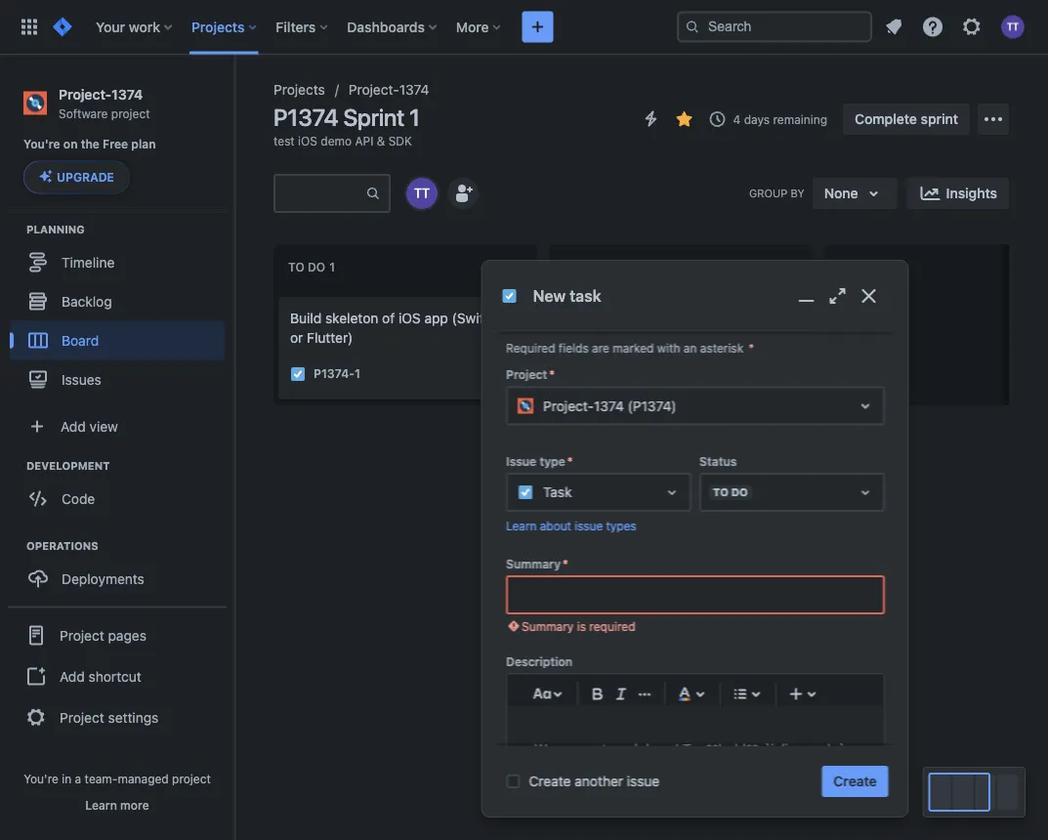 Task type: locate. For each thing, give the bounding box(es) containing it.
1 vertical spatial add
[[60, 668, 85, 684]]

1 horizontal spatial sdk
[[664, 310, 691, 326]]

1374 for project-1374 (p1374)
[[593, 397, 624, 413]]

0 horizontal spatial 1374
[[111, 86, 143, 102]]

api inside "p1374 sprint 1 test ios demo api & sdk"
[[355, 134, 374, 147]]

you're left on
[[23, 137, 60, 151]]

1 down skeleton
[[355, 367, 360, 381]]

1 horizontal spatial to do
[[713, 486, 748, 498]]

in progress element
[[564, 260, 643, 274]]

lists image
[[728, 682, 752, 705]]

1 vertical spatial to
[[713, 486, 728, 498]]

open image for project-1374 (p1374)
[[853, 394, 877, 417]]

backlog
[[62, 293, 112, 309]]

bold ⌘b image
[[586, 682, 609, 705]]

projects inside dropdown button
[[191, 19, 245, 35]]

1 vertical spatial summary
[[521, 619, 573, 633]]

your work button
[[90, 11, 180, 42]]

do up build
[[308, 260, 325, 274]]

new task
[[533, 286, 601, 305]]

0 vertical spatial project
[[506, 367, 547, 381]]

1 down project-1374 link
[[409, 104, 420, 131]]

0 vertical spatial add
[[61, 418, 86, 434]]

projects for projects dropdown button
[[191, 19, 245, 35]]

0 horizontal spatial create
[[529, 773, 571, 789]]

none
[[824, 185, 858, 201]]

1 horizontal spatial issue
[[627, 773, 660, 789]]

issues
[[62, 371, 101, 387]]

flutter)
[[307, 330, 353, 346]]

to down status
[[713, 486, 728, 498]]

project- down project *
[[543, 397, 593, 413]]

projects up sidebar navigation icon
[[191, 19, 245, 35]]

settings image
[[960, 15, 984, 39]]

p1374- inside the p1374-2 link
[[589, 347, 630, 361]]

development
[[26, 459, 110, 472]]

required fields are marked with an asterisk *
[[506, 341, 754, 355]]

0 vertical spatial learn
[[506, 518, 536, 532]]

more formatting image
[[633, 682, 656, 705]]

add
[[61, 418, 86, 434], [60, 668, 85, 684]]

in
[[564, 260, 576, 274]]

ios right of
[[398, 310, 421, 326]]

more image
[[982, 107, 1005, 131]]

1 vertical spatial api
[[626, 310, 647, 326]]

learn down team-
[[85, 798, 117, 812]]

1374 inside 'project-1374 software project'
[[111, 86, 143, 102]]

0 vertical spatial api
[[355, 134, 374, 147]]

operations image
[[3, 534, 26, 557]]

1374 up sprint
[[399, 82, 429, 98]]

0 horizontal spatial project-
[[59, 86, 111, 102]]

summary is required
[[521, 619, 635, 633]]

project-1374 software project
[[59, 86, 150, 120]]

ios inside the build skeleton of ios app (swift or flutter)
[[398, 310, 421, 326]]

group
[[8, 606, 227, 745]]

0 vertical spatial project
[[111, 106, 150, 120]]

project for project pages
[[60, 627, 104, 643]]

operations
[[26, 539, 98, 552]]

1 you're from the top
[[23, 137, 60, 151]]

summary
[[506, 556, 560, 570], [521, 619, 573, 633]]

0 vertical spatial 1
[[409, 104, 420, 131]]

1 horizontal spatial to
[[713, 486, 728, 498]]

project down the add shortcut
[[60, 709, 104, 725]]

2 horizontal spatial 1374
[[593, 397, 624, 413]]

& down sprint
[[377, 134, 385, 147]]

project- for project-1374 (p1374)
[[543, 397, 593, 413]]

open image for task
[[660, 480, 683, 504]]

1374 left (p1374)
[[593, 397, 624, 413]]

you're left in
[[24, 772, 59, 785]]

1 vertical spatial 1
[[355, 367, 360, 381]]

timeline link
[[10, 243, 225, 282]]

0 horizontal spatial learn
[[85, 798, 117, 812]]

issue left types
[[574, 518, 602, 532]]

to do down status
[[713, 486, 748, 498]]

0 vertical spatial &
[[377, 134, 385, 147]]

1 vertical spatial projects
[[274, 82, 325, 98]]

project- up sprint
[[349, 82, 399, 98]]

0 horizontal spatial api
[[355, 134, 374, 147]]

with
[[657, 341, 680, 355]]

asterisk
[[700, 341, 743, 355]]

issue for another
[[627, 773, 660, 789]]

1 vertical spatial ios
[[398, 310, 421, 326]]

0 horizontal spatial to
[[288, 260, 304, 274]]

p1374 sprint 1 test ios demo api & sdk
[[274, 104, 420, 147]]

0 horizontal spatial issue
[[574, 518, 602, 532]]

0 horizontal spatial to do
[[288, 260, 325, 274]]

0 horizontal spatial ios
[[298, 134, 317, 147]]

do
[[308, 260, 325, 274], [731, 486, 748, 498]]

1 horizontal spatial learn
[[506, 518, 536, 532]]

p1374-
[[589, 347, 630, 361], [314, 367, 355, 381]]

1374
[[399, 82, 429, 98], [111, 86, 143, 102], [593, 397, 624, 413]]

0 vertical spatial summary
[[506, 556, 560, 570]]

appswitcher icon image
[[18, 15, 41, 39]]

backlog link
[[10, 282, 225, 321]]

sdk down sprint
[[388, 134, 412, 147]]

terry turtle image
[[406, 178, 438, 209]]

projects up "p1374"
[[274, 82, 325, 98]]

1 horizontal spatial ios
[[398, 310, 421, 326]]

issue
[[506, 454, 536, 468]]

1 vertical spatial project
[[60, 627, 104, 643]]

1 vertical spatial issue
[[627, 773, 660, 789]]

an
[[683, 341, 696, 355]]

issue for about
[[574, 518, 602, 532]]

1 create from the left
[[529, 773, 571, 789]]

1 horizontal spatial projects
[[274, 82, 325, 98]]

upgrade button
[[24, 162, 129, 193]]

in progress
[[564, 260, 643, 274]]

you're on the free plan
[[23, 137, 156, 151]]

jira software image
[[51, 15, 74, 39]]

add inside button
[[60, 668, 85, 684]]

add for add view
[[61, 418, 86, 434]]

p1374- inside p1374-1 link
[[314, 367, 355, 381]]

1374 up "free"
[[111, 86, 143, 102]]

0 horizontal spatial do
[[308, 260, 325, 274]]

1 horizontal spatial 1
[[409, 104, 420, 131]]

remaining
[[773, 112, 827, 126]]

1 horizontal spatial do
[[731, 486, 748, 498]]

1 vertical spatial learn
[[85, 798, 117, 812]]

more
[[456, 19, 489, 35]]

do down status
[[731, 486, 748, 498]]

api up marked
[[626, 310, 647, 326]]

0 vertical spatial ios
[[298, 134, 317, 147]]

project
[[506, 367, 547, 381], [60, 627, 104, 643], [60, 709, 104, 725]]

you're for you're on the free plan
[[23, 137, 60, 151]]

to up build
[[288, 260, 304, 274]]

project right managed on the left bottom of the page
[[172, 772, 211, 785]]

0 horizontal spatial sdk
[[388, 134, 412, 147]]

1 horizontal spatial p1374-
[[589, 347, 630, 361]]

0 vertical spatial issue
[[574, 518, 602, 532]]

0 vertical spatial sdk
[[388, 134, 412, 147]]

4 days remaining image
[[706, 107, 729, 131]]

1 horizontal spatial create
[[834, 773, 877, 789]]

summary down about
[[506, 556, 560, 570]]

sprint
[[921, 111, 958, 127]]

add left view
[[61, 418, 86, 434]]

p1374- for 2
[[589, 347, 630, 361]]

1 vertical spatial you're
[[24, 772, 59, 785]]

0 horizontal spatial projects
[[191, 19, 245, 35]]

task image
[[566, 347, 581, 362]]

0 vertical spatial to
[[288, 260, 304, 274]]

0 horizontal spatial 1
[[355, 367, 360, 381]]

& inside "p1374 sprint 1 test ios demo api & sdk"
[[377, 134, 385, 147]]

project-1374 (p1374)
[[543, 397, 676, 413]]

1 vertical spatial p1374-
[[314, 367, 355, 381]]

task image
[[290, 366, 306, 382]]

you're in a team-managed project
[[24, 772, 211, 785]]

primary element
[[12, 0, 677, 54]]

create
[[529, 773, 571, 789], [834, 773, 877, 789]]

italic ⌘i image
[[609, 682, 633, 705]]

2 you're from the top
[[24, 772, 59, 785]]

integrate api & sdk
[[566, 310, 691, 326]]

1 horizontal spatial project-
[[349, 82, 399, 98]]

0 vertical spatial you're
[[23, 137, 60, 151]]

1 vertical spatial sdk
[[664, 310, 691, 326]]

1 vertical spatial &
[[651, 310, 660, 326]]

view
[[89, 418, 118, 434]]

task
[[543, 484, 571, 500]]

0 horizontal spatial p1374-
[[314, 367, 355, 381]]

sdk up 'with'
[[664, 310, 691, 326]]

1 horizontal spatial 1374
[[399, 82, 429, 98]]

api down sprint
[[355, 134, 374, 147]]

required
[[506, 341, 555, 355]]

free
[[103, 137, 128, 151]]

0 vertical spatial p1374-
[[589, 347, 630, 361]]

2 horizontal spatial project-
[[543, 397, 593, 413]]

api
[[355, 134, 374, 147], [626, 310, 647, 326]]

0 horizontal spatial project
[[111, 106, 150, 120]]

marked
[[612, 341, 653, 355]]

to
[[288, 260, 304, 274], [713, 486, 728, 498]]

open image
[[853, 394, 877, 417], [660, 480, 683, 504], [853, 480, 877, 504]]

or
[[290, 330, 303, 346]]

project-
[[349, 82, 399, 98], [59, 86, 111, 102], [543, 397, 593, 413]]

team-
[[85, 772, 118, 785]]

status
[[699, 454, 736, 468]]

are
[[592, 341, 609, 355]]

demo
[[321, 134, 352, 147]]

1 horizontal spatial project
[[172, 772, 211, 785]]

create inside create button
[[834, 773, 877, 789]]

build
[[290, 310, 322, 326]]

project- for project-1374 software project
[[59, 86, 111, 102]]

ios down "p1374"
[[298, 134, 317, 147]]

*
[[748, 341, 754, 355], [549, 367, 554, 381], [567, 454, 572, 468], [562, 556, 568, 570]]

1 horizontal spatial &
[[651, 310, 660, 326]]

app
[[424, 310, 448, 326]]

add left shortcut
[[60, 668, 85, 684]]

create for create
[[834, 773, 877, 789]]

project up the add shortcut
[[60, 627, 104, 643]]

issue right another
[[627, 773, 660, 789]]

0 vertical spatial do
[[308, 260, 325, 274]]

1374 for project-1374
[[399, 82, 429, 98]]

add inside dropdown button
[[61, 418, 86, 434]]

add shortcut
[[60, 668, 141, 684]]

done element
[[839, 260, 873, 274]]

type
[[539, 454, 565, 468]]

project- up software
[[59, 86, 111, 102]]

types
[[606, 518, 636, 532]]

learn about issue types
[[506, 518, 636, 532]]

sdk inside "p1374 sprint 1 test ios demo api & sdk"
[[388, 134, 412, 147]]

projects link
[[274, 78, 325, 102]]

Search field
[[677, 11, 872, 42]]

group
[[749, 187, 788, 199]]

learn for learn more
[[85, 798, 117, 812]]

summary *
[[506, 556, 568, 570]]

0 vertical spatial projects
[[191, 19, 245, 35]]

project- inside 'project-1374 software project'
[[59, 86, 111, 102]]

pages
[[108, 627, 146, 643]]

code
[[62, 490, 95, 506]]

to do up build
[[288, 260, 325, 274]]

projects
[[191, 19, 245, 35], [274, 82, 325, 98]]

2 vertical spatial project
[[60, 709, 104, 725]]

project down required
[[506, 367, 547, 381]]

days
[[744, 112, 770, 126]]

sdk
[[388, 134, 412, 147], [664, 310, 691, 326]]

managed
[[118, 772, 169, 785]]

project settings link
[[8, 696, 227, 739]]

project inside 'project-1374 software project'
[[111, 106, 150, 120]]

summary left is on the right of the page
[[521, 619, 573, 633]]

& up 'with'
[[651, 310, 660, 326]]

2 create from the left
[[834, 773, 877, 789]]

to do
[[288, 260, 325, 274], [713, 486, 748, 498]]

learn inside button
[[85, 798, 117, 812]]

settings
[[108, 709, 159, 725]]

banner
[[0, 0, 1048, 55]]

banner containing your work
[[0, 0, 1048, 55]]

another
[[575, 773, 623, 789]]

None text field
[[508, 577, 883, 612]]

project
[[111, 106, 150, 120], [172, 772, 211, 785]]

0 horizontal spatial &
[[377, 134, 385, 147]]

build skeleton of ios app (swift or flutter)
[[290, 310, 489, 346]]

learn left about
[[506, 518, 536, 532]]

learn for learn about issue types
[[506, 518, 536, 532]]

add people image
[[451, 182, 475, 205]]

issue
[[574, 518, 602, 532], [627, 773, 660, 789]]

planning image
[[3, 217, 26, 241]]

project up 'plan'
[[111, 106, 150, 120]]

1 vertical spatial to do
[[713, 486, 748, 498]]



Task type: describe. For each thing, give the bounding box(es) containing it.
dashboards
[[347, 19, 425, 35]]

deployments link
[[10, 559, 225, 598]]

summary for summary is required
[[521, 619, 573, 633]]

p1374-1
[[314, 367, 360, 381]]

project-1374
[[349, 82, 429, 98]]

p1374-1 link
[[314, 366, 360, 382]]

filters
[[276, 19, 316, 35]]

project *
[[506, 367, 554, 381]]

deployments
[[62, 570, 144, 587]]

is
[[577, 619, 586, 633]]

create for create another issue
[[529, 773, 571, 789]]

test ios demo api & sdk element
[[274, 133, 412, 148]]

project pages link
[[8, 614, 227, 657]]

sidebar navigation image
[[213, 78, 256, 117]]

operations group
[[10, 538, 233, 604]]

complete sprint
[[855, 111, 958, 127]]

development group
[[10, 457, 233, 524]]

star p1374 board image
[[673, 107, 696, 131]]

about
[[539, 518, 571, 532]]

insights
[[946, 185, 997, 201]]

error image
[[506, 618, 521, 634]]

1 vertical spatial do
[[731, 486, 748, 498]]

help image
[[921, 15, 945, 39]]

go full screen image
[[826, 284, 849, 308]]

task
[[570, 286, 601, 305]]

your work
[[96, 19, 160, 35]]

project for project *
[[506, 367, 547, 381]]

development image
[[3, 454, 26, 477]]

add view
[[61, 418, 118, 434]]

projects button
[[186, 11, 264, 42]]

insights image
[[919, 182, 942, 205]]

add shortcut button
[[8, 657, 227, 696]]

1 horizontal spatial api
[[626, 310, 647, 326]]

skeleton
[[325, 310, 378, 326]]

new task image
[[502, 288, 517, 304]]

text styles image
[[530, 682, 553, 705]]

code link
[[10, 479, 225, 518]]

filters button
[[270, 11, 335, 42]]

(p1374)
[[627, 397, 676, 413]]

projects for projects link
[[274, 82, 325, 98]]

do inside the to do element
[[308, 260, 325, 274]]

assignee: terry turtle image
[[495, 362, 519, 386]]

discard & close image
[[857, 284, 881, 308]]

group containing project pages
[[8, 606, 227, 745]]

project pages
[[60, 627, 146, 643]]

minimize image
[[795, 284, 818, 308]]

* right asterisk
[[748, 341, 754, 355]]

Description - Main content area, start typing to enter text. text field
[[534, 737, 856, 784]]

planning group
[[10, 221, 233, 405]]

test
[[274, 134, 295, 147]]

of
[[382, 310, 395, 326]]

4 days remaining
[[733, 112, 827, 126]]

dashboards button
[[341, 11, 444, 42]]

* right type
[[567, 454, 572, 468]]

plan
[[131, 137, 156, 151]]

create image
[[526, 15, 550, 39]]

new
[[533, 286, 566, 305]]

p1374-2
[[589, 347, 637, 361]]

ios inside "p1374 sprint 1 test ios demo api & sdk"
[[298, 134, 317, 147]]

your
[[96, 19, 125, 35]]

a
[[75, 772, 81, 785]]

issue type *
[[506, 454, 572, 468]]

* down required
[[549, 367, 554, 381]]

none button
[[812, 178, 897, 209]]

1 vertical spatial project
[[172, 772, 211, 785]]

planning
[[26, 223, 85, 235]]

complete sprint button
[[843, 104, 970, 135]]

work
[[129, 19, 160, 35]]

summary for summary *
[[506, 556, 560, 570]]

0 vertical spatial to do
[[288, 260, 325, 274]]

p1374
[[274, 104, 338, 131]]

p1374- for 1
[[314, 367, 355, 381]]

4
[[733, 112, 741, 126]]

description
[[506, 655, 572, 668]]

learn more button
[[85, 797, 149, 813]]

you're for you're in a team-managed project
[[24, 772, 59, 785]]

timeline
[[62, 254, 115, 270]]

required
[[589, 619, 635, 633]]

insights button
[[907, 178, 1009, 209]]

add view button
[[12, 407, 223, 446]]

project settings
[[60, 709, 159, 725]]

notifications image
[[882, 15, 905, 39]]

issues link
[[10, 360, 225, 399]]

add for add shortcut
[[60, 668, 85, 684]]

search image
[[685, 19, 700, 35]]

project- for project-1374
[[349, 82, 399, 98]]

to do element
[[288, 260, 339, 274]]

2
[[630, 347, 637, 361]]

fields
[[558, 341, 588, 355]]

project-1374 link
[[349, 78, 429, 102]]

progress
[[579, 260, 643, 274]]

done
[[839, 260, 873, 274]]

by
[[791, 187, 805, 199]]

more
[[120, 798, 149, 812]]

automations menu button icon image
[[639, 107, 663, 130]]

software
[[59, 106, 108, 120]]

create button
[[822, 766, 888, 797]]

learn more
[[85, 798, 149, 812]]

integrate
[[566, 310, 622, 326]]

jira software image
[[51, 15, 74, 39]]

upgrade
[[57, 170, 114, 184]]

complete
[[855, 111, 917, 127]]

Search this board text field
[[275, 176, 365, 211]]

* down the learn about issue types link
[[562, 556, 568, 570]]

your profile and settings image
[[1001, 15, 1025, 39]]

shortcut
[[88, 668, 141, 684]]

in
[[62, 772, 72, 785]]

group by
[[749, 187, 805, 199]]

board link
[[10, 321, 225, 360]]

1374 for project-1374 software project
[[111, 86, 143, 102]]

1 inside "p1374 sprint 1 test ios demo api & sdk"
[[409, 104, 420, 131]]

project for project settings
[[60, 709, 104, 725]]

create another issue
[[529, 773, 660, 789]]



Task type: vqa. For each thing, say whether or not it's contained in the screenshot.
P1374- for 2
yes



